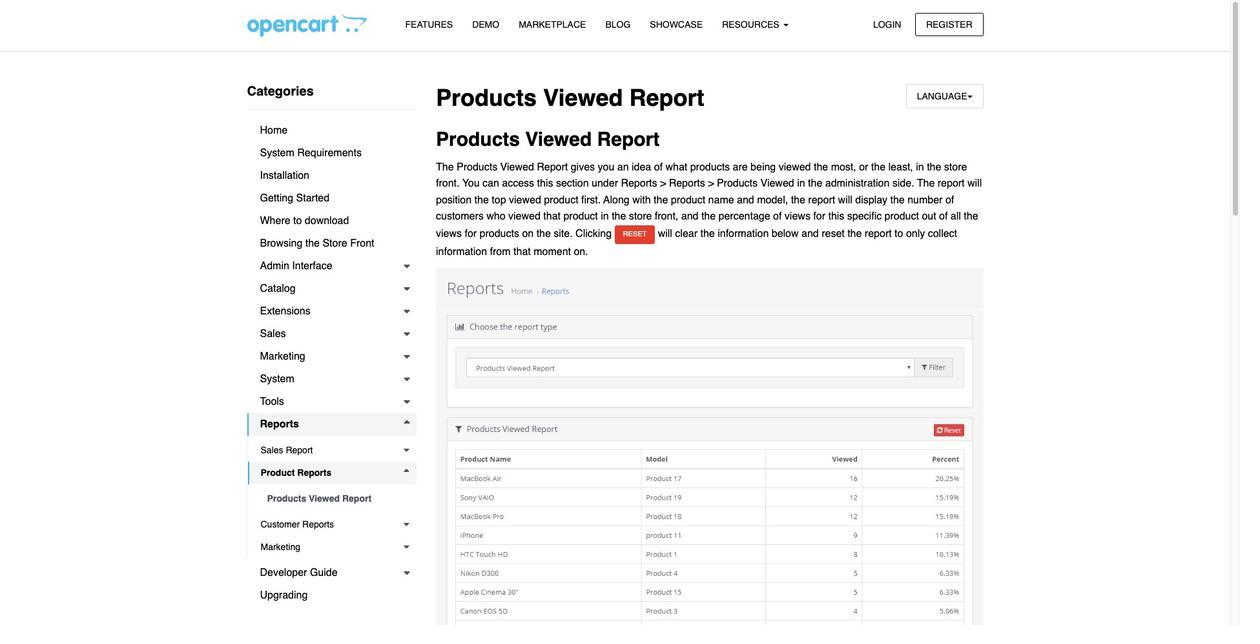 Task type: describe. For each thing, give the bounding box(es) containing it.
products viewed report inside products viewed report link
[[267, 494, 372, 504]]

categories
[[247, 84, 314, 99]]

0 horizontal spatial this
[[537, 178, 553, 190]]

1 horizontal spatial the
[[918, 178, 935, 190]]

can
[[483, 178, 499, 190]]

register
[[927, 19, 973, 29]]

site.
[[554, 228, 573, 240]]

1 vertical spatial marketing link
[[248, 536, 417, 559]]

opencart - open source shopping cart solution image
[[247, 14, 367, 37]]

all
[[951, 211, 961, 223]]

the products viewed report gives you an idea of what products are being viewed the most, or the least, in the store front. you can access this section under reports > reports > products viewed in the administration side. the report will position the top viewed product first. along with the product name and model, the report will display the number of customers who viewed that product in the store front, and the percentage of views for this specific product out of all the views for products on the site. clicking
[[436, 161, 982, 240]]

will clear the information below and reset the report to only collect information from that moment on.
[[436, 228, 958, 258]]

guide
[[310, 567, 338, 579]]

where to download link
[[247, 210, 417, 233]]

front.
[[436, 178, 460, 190]]

1 vertical spatial and
[[682, 211, 699, 223]]

number
[[908, 194, 943, 206]]

1 vertical spatial this
[[829, 211, 845, 223]]

reset
[[623, 230, 647, 238]]

report inside products viewed report link
[[342, 494, 372, 504]]

only
[[907, 228, 926, 240]]

marketplace link
[[509, 14, 596, 36]]

the right model, at the right top
[[791, 194, 806, 206]]

system requirements
[[260, 147, 362, 159]]

getting started
[[260, 193, 330, 204]]

customer reports
[[261, 520, 334, 530]]

2 vertical spatial viewed
[[509, 211, 541, 223]]

access
[[502, 178, 534, 190]]

collect
[[928, 228, 958, 240]]

to inside will clear the information below and reset the report to only collect information from that moment on.
[[895, 228, 904, 240]]

0 horizontal spatial in
[[601, 211, 609, 223]]

features
[[405, 19, 453, 30]]

idea
[[632, 161, 652, 173]]

demo link
[[463, 14, 509, 36]]

admin interface link
[[247, 255, 417, 278]]

0 vertical spatial report
[[938, 178, 965, 190]]

on.
[[574, 246, 588, 258]]

developer
[[260, 567, 307, 579]]

are
[[733, 161, 748, 173]]

developer guide
[[260, 567, 338, 579]]

1 vertical spatial products viewed report
[[436, 128, 660, 151]]

position
[[436, 194, 472, 206]]

register link
[[916, 13, 984, 36]]

product up "only"
[[885, 211, 920, 223]]

from
[[490, 246, 511, 258]]

getting started link
[[247, 187, 417, 210]]

name
[[709, 194, 734, 206]]

or
[[860, 161, 869, 173]]

1 horizontal spatial will
[[839, 194, 853, 206]]

0 vertical spatial and
[[737, 194, 755, 206]]

browsing
[[260, 238, 303, 249]]

login
[[874, 19, 902, 29]]

0 vertical spatial the
[[436, 161, 454, 173]]

the down side.
[[891, 194, 905, 206]]

sales link
[[247, 323, 417, 346]]

an
[[618, 161, 629, 173]]

tools link
[[247, 391, 417, 414]]

sales for sales
[[260, 328, 286, 340]]

being
[[751, 161, 776, 173]]

gives
[[571, 161, 595, 173]]

1 vertical spatial views
[[436, 228, 462, 240]]

will inside will clear the information below and reset the report to only collect information from that moment on.
[[658, 228, 673, 240]]

language
[[917, 91, 968, 101]]

out
[[922, 211, 937, 223]]

report inside will clear the information below and reset the report to only collect information from that moment on.
[[865, 228, 892, 240]]

model,
[[757, 194, 789, 206]]

that inside the products viewed report gives you an idea of what products are being viewed the most, or the least, in the store front. you can access this section under reports > reports > products viewed in the administration side. the report will position the top viewed product first. along with the product name and model, the report will display the number of customers who viewed that product in the store front, and the percentage of views for this specific product out of all the views for products on the site. clicking
[[544, 211, 561, 223]]

below
[[772, 228, 799, 240]]

admin
[[260, 260, 289, 272]]

of right idea
[[654, 161, 663, 173]]

customer
[[261, 520, 300, 530]]

front,
[[655, 211, 679, 223]]

product
[[261, 468, 295, 478]]

reports down what at top
[[669, 178, 705, 190]]

sales report
[[261, 445, 313, 456]]

front
[[350, 238, 374, 249]]

administration
[[826, 178, 890, 190]]

home
[[260, 125, 288, 136]]

customer reports link
[[248, 514, 417, 536]]

with
[[633, 194, 651, 206]]

product reports link
[[248, 462, 417, 485]]

blog
[[606, 19, 631, 30]]

marketplace
[[519, 19, 586, 30]]

developer guide link
[[247, 562, 417, 585]]

sales report link
[[248, 439, 417, 462]]

1 vertical spatial in
[[798, 178, 806, 190]]

0 vertical spatial marketing link
[[247, 346, 417, 368]]

you
[[598, 161, 615, 173]]

the right on
[[537, 228, 551, 240]]

report inside the products viewed report gives you an idea of what products are being viewed the most, or the least, in the store front. you can access this section under reports > reports > products viewed in the administration side. the report will position the top viewed product first. along with the product name and model, the report will display the number of customers who viewed that product in the store front, and the percentage of views for this specific product out of all the views for products on the site. clicking
[[537, 161, 568, 173]]

login link
[[863, 13, 913, 36]]

side.
[[893, 178, 915, 190]]

reports down tools
[[260, 419, 299, 430]]

0 vertical spatial information
[[718, 228, 769, 240]]

1 vertical spatial report
[[809, 194, 836, 206]]



Task type: vqa. For each thing, say whether or not it's contained in the screenshot.
Getting Started "link"
yes



Task type: locate. For each thing, give the bounding box(es) containing it.
sales down extensions
[[260, 328, 286, 340]]

most,
[[831, 161, 857, 173]]

upgrading link
[[247, 585, 417, 607]]

for down customers
[[465, 228, 477, 240]]

started
[[296, 193, 330, 204]]

this right access on the left top of the page
[[537, 178, 553, 190]]

upgrading
[[260, 590, 308, 602]]

marketing for the top the marketing link
[[260, 351, 305, 363]]

you
[[463, 178, 480, 190]]

the down specific
[[848, 228, 862, 240]]

1 vertical spatial sales
[[261, 445, 283, 456]]

and left reset on the top of the page
[[802, 228, 819, 240]]

catalog
[[260, 283, 296, 295]]

1 horizontal spatial this
[[829, 211, 845, 223]]

resources
[[722, 19, 782, 30]]

extensions link
[[247, 300, 417, 323]]

2 vertical spatial in
[[601, 211, 609, 223]]

the left top
[[475, 194, 489, 206]]

that up site.
[[544, 211, 561, 223]]

clicking
[[576, 228, 612, 240]]

admin interface
[[260, 260, 333, 272]]

viewed up on
[[509, 211, 541, 223]]

0 vertical spatial sales
[[260, 328, 286, 340]]

2 vertical spatial report
[[865, 228, 892, 240]]

that inside will clear the information below and reset the report to only collect information from that moment on.
[[514, 246, 531, 258]]

the right all
[[964, 211, 979, 223]]

installation link
[[247, 165, 417, 187]]

reports down idea
[[621, 178, 657, 190]]

1 horizontal spatial >
[[708, 178, 714, 190]]

top
[[492, 194, 506, 206]]

extensions
[[260, 306, 311, 317]]

reports inside 'link'
[[302, 520, 334, 530]]

marketing
[[260, 351, 305, 363], [261, 542, 300, 553]]

1 vertical spatial system
[[260, 374, 295, 385]]

1 vertical spatial will
[[839, 194, 853, 206]]

to
[[293, 215, 302, 227], [895, 228, 904, 240]]

1 horizontal spatial for
[[814, 211, 826, 223]]

0 vertical spatial will
[[968, 178, 982, 190]]

2 vertical spatial will
[[658, 228, 673, 240]]

> down what at top
[[660, 178, 666, 190]]

marketing down customer
[[261, 542, 300, 553]]

specific
[[848, 211, 882, 223]]

the right clear
[[701, 228, 715, 240]]

moment
[[534, 246, 571, 258]]

store down with
[[629, 211, 652, 223]]

browsing the store front
[[260, 238, 374, 249]]

product up 'front,'
[[671, 194, 706, 206]]

language button
[[906, 84, 984, 109]]

store
[[323, 238, 347, 249]]

2 horizontal spatial in
[[916, 161, 925, 173]]

requirements
[[297, 147, 362, 159]]

installation
[[260, 170, 310, 182]]

0 horizontal spatial report
[[809, 194, 836, 206]]

features link
[[396, 14, 463, 36]]

in
[[916, 161, 925, 173], [798, 178, 806, 190], [601, 211, 609, 223]]

0 vertical spatial products
[[691, 161, 730, 173]]

sales up product
[[261, 445, 283, 456]]

0 horizontal spatial for
[[465, 228, 477, 240]]

products
[[436, 85, 537, 111], [436, 128, 520, 151], [457, 161, 498, 173], [717, 178, 758, 190], [267, 494, 306, 504]]

1 vertical spatial for
[[465, 228, 477, 240]]

getting
[[260, 193, 293, 204]]

marketing link up developer guide link at the left
[[248, 536, 417, 559]]

where to download
[[260, 215, 349, 227]]

0 vertical spatial marketing
[[260, 351, 305, 363]]

0 horizontal spatial >
[[660, 178, 666, 190]]

the right the or
[[872, 161, 886, 173]]

views down customers
[[436, 228, 462, 240]]

information
[[718, 228, 769, 240], [436, 246, 487, 258]]

0 horizontal spatial the
[[436, 161, 454, 173]]

the right least,
[[927, 161, 942, 173]]

for up reset on the top of the page
[[814, 211, 826, 223]]

reports
[[621, 178, 657, 190], [669, 178, 705, 190], [260, 419, 299, 430], [297, 468, 332, 478], [302, 520, 334, 530]]

showcase
[[650, 19, 703, 30]]

blog link
[[596, 14, 641, 36]]

1 vertical spatial information
[[436, 246, 487, 258]]

the
[[814, 161, 829, 173], [872, 161, 886, 173], [927, 161, 942, 173], [808, 178, 823, 190], [475, 194, 489, 206], [654, 194, 668, 206], [791, 194, 806, 206], [891, 194, 905, 206], [612, 211, 626, 223], [702, 211, 716, 223], [964, 211, 979, 223], [537, 228, 551, 240], [701, 228, 715, 240], [848, 228, 862, 240], [305, 238, 320, 249]]

catalog link
[[247, 278, 417, 300]]

this up reset on the top of the page
[[829, 211, 845, 223]]

0 vertical spatial this
[[537, 178, 553, 190]]

system requirements link
[[247, 142, 417, 165]]

2 > from the left
[[708, 178, 714, 190]]

1 horizontal spatial information
[[718, 228, 769, 240]]

2 vertical spatial and
[[802, 228, 819, 240]]

0 vertical spatial views
[[785, 211, 811, 223]]

system up tools
[[260, 374, 295, 385]]

the left store
[[305, 238, 320, 249]]

1 vertical spatial store
[[629, 211, 652, 223]]

in up below
[[798, 178, 806, 190]]

viewed right 'being' at the top of page
[[779, 161, 811, 173]]

of up all
[[946, 194, 955, 206]]

product
[[544, 194, 579, 206], [671, 194, 706, 206], [564, 211, 598, 223], [885, 211, 920, 223]]

marketing link up tools link
[[247, 346, 417, 368]]

the down name
[[702, 211, 716, 223]]

0 vertical spatial that
[[544, 211, 561, 223]]

and up clear
[[682, 211, 699, 223]]

what
[[666, 161, 688, 173]]

system link
[[247, 368, 417, 391]]

store up all
[[945, 161, 968, 173]]

least,
[[889, 161, 914, 173]]

1 vertical spatial products
[[480, 228, 520, 240]]

report up reset on the top of the page
[[809, 194, 836, 206]]

the left administration
[[808, 178, 823, 190]]

showcase link
[[641, 14, 713, 36]]

reports down sales report link
[[297, 468, 332, 478]]

display
[[856, 194, 888, 206]]

2 horizontal spatial report
[[938, 178, 965, 190]]

2 vertical spatial products viewed report
[[267, 494, 372, 504]]

the up 'front,'
[[654, 194, 668, 206]]

> up name
[[708, 178, 714, 190]]

of left all
[[940, 211, 948, 223]]

0 vertical spatial store
[[945, 161, 968, 173]]

products up from
[[480, 228, 520, 240]]

the left most, at the top of page
[[814, 161, 829, 173]]

information down percentage
[[718, 228, 769, 240]]

1 horizontal spatial that
[[544, 211, 561, 223]]

report down specific
[[865, 228, 892, 240]]

product reports
[[261, 468, 332, 478]]

0 vertical spatial viewed
[[779, 161, 811, 173]]

1 horizontal spatial in
[[798, 178, 806, 190]]

0 horizontal spatial that
[[514, 246, 531, 258]]

system for system requirements
[[260, 147, 295, 159]]

1 vertical spatial to
[[895, 228, 904, 240]]

report up number
[[938, 178, 965, 190]]

1 vertical spatial the
[[918, 178, 935, 190]]

0 vertical spatial products viewed report
[[436, 85, 705, 111]]

information down customers
[[436, 246, 487, 258]]

on
[[522, 228, 534, 240]]

1 > from the left
[[660, 178, 666, 190]]

to left "only"
[[895, 228, 904, 240]]

product down first.
[[564, 211, 598, 223]]

0 vertical spatial to
[[293, 215, 302, 227]]

reset link
[[615, 226, 655, 244]]

1 horizontal spatial to
[[895, 228, 904, 240]]

2 horizontal spatial and
[[802, 228, 819, 240]]

system for system
[[260, 374, 295, 385]]

download
[[305, 215, 349, 227]]

in down along
[[601, 211, 609, 223]]

admin products viewed report image
[[436, 269, 984, 626]]

products viewed report
[[436, 85, 705, 111], [436, 128, 660, 151], [267, 494, 372, 504]]

clear
[[676, 228, 698, 240]]

of down model, at the right top
[[774, 211, 782, 223]]

marketing down extensions
[[260, 351, 305, 363]]

in right least,
[[916, 161, 925, 173]]

product down section
[[544, 194, 579, 206]]

1 system from the top
[[260, 147, 295, 159]]

0 horizontal spatial and
[[682, 211, 699, 223]]

1 vertical spatial viewed
[[509, 194, 541, 206]]

report inside sales report link
[[286, 445, 313, 456]]

0 horizontal spatial store
[[629, 211, 652, 223]]

system down 'home' at the left of page
[[260, 147, 295, 159]]

will
[[968, 178, 982, 190], [839, 194, 853, 206], [658, 228, 673, 240]]

1 horizontal spatial and
[[737, 194, 755, 206]]

2 horizontal spatial will
[[968, 178, 982, 190]]

the up front.
[[436, 161, 454, 173]]

sales for sales report
[[261, 445, 283, 456]]

0 horizontal spatial to
[[293, 215, 302, 227]]

reset
[[822, 228, 845, 240]]

viewed down access on the left top of the page
[[509, 194, 541, 206]]

tools
[[260, 396, 284, 408]]

percentage
[[719, 211, 771, 223]]

and inside will clear the information below and reset the report to only collect information from that moment on.
[[802, 228, 819, 240]]

of
[[654, 161, 663, 173], [946, 194, 955, 206], [774, 211, 782, 223], [940, 211, 948, 223]]

reports down products viewed report link
[[302, 520, 334, 530]]

1 vertical spatial that
[[514, 246, 531, 258]]

sales
[[260, 328, 286, 340], [261, 445, 283, 456]]

0 vertical spatial for
[[814, 211, 826, 223]]

0 horizontal spatial will
[[658, 228, 673, 240]]

1 horizontal spatial store
[[945, 161, 968, 173]]

and up percentage
[[737, 194, 755, 206]]

browsing the store front link
[[247, 233, 417, 255]]

reports link
[[247, 414, 417, 436]]

views up below
[[785, 211, 811, 223]]

1 horizontal spatial products
[[691, 161, 730, 173]]

products viewed report link
[[254, 488, 417, 511]]

customers
[[436, 211, 484, 223]]

1 horizontal spatial report
[[865, 228, 892, 240]]

that down on
[[514, 246, 531, 258]]

0 vertical spatial in
[[916, 161, 925, 173]]

where
[[260, 215, 291, 227]]

to right where
[[293, 215, 302, 227]]

products left are
[[691, 161, 730, 173]]

marketing for bottommost the marketing link
[[261, 542, 300, 553]]

2 system from the top
[[260, 374, 295, 385]]

section
[[556, 178, 589, 190]]

0 horizontal spatial products
[[480, 228, 520, 240]]

demo
[[472, 19, 500, 30]]

along
[[604, 194, 630, 206]]

0 horizontal spatial information
[[436, 246, 487, 258]]

views
[[785, 211, 811, 223], [436, 228, 462, 240]]

the down along
[[612, 211, 626, 223]]

resources link
[[713, 14, 798, 36]]

0 horizontal spatial views
[[436, 228, 462, 240]]

the up number
[[918, 178, 935, 190]]

1 horizontal spatial views
[[785, 211, 811, 223]]

1 vertical spatial marketing
[[261, 542, 300, 553]]

this
[[537, 178, 553, 190], [829, 211, 845, 223]]

viewed
[[543, 85, 623, 111], [526, 128, 592, 151], [501, 161, 534, 173], [761, 178, 795, 190], [309, 494, 340, 504]]

0 vertical spatial system
[[260, 147, 295, 159]]

>
[[660, 178, 666, 190], [708, 178, 714, 190]]



